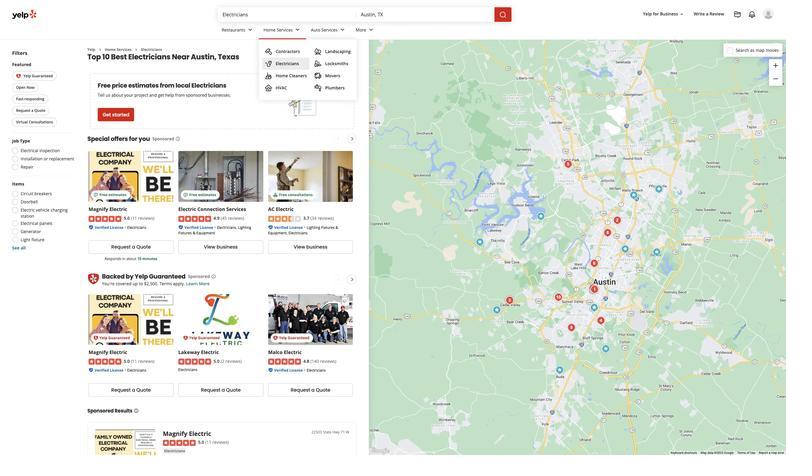 Task type: locate. For each thing, give the bounding box(es) containing it.
1 horizontal spatial 24 chevron down v2 image
[[339, 26, 346, 34]]

sponsored left results
[[87, 408, 114, 415]]

business for connection
[[217, 244, 238, 251]]

w
[[346, 430, 349, 435]]

texas electrical services image
[[562, 158, 574, 171]]

view business link down electricians, lighting fixtures & equipment
[[178, 241, 263, 254]]

business down electricians,
[[217, 244, 238, 251]]

virtual
[[16, 120, 28, 125]]

1 horizontal spatial view
[[294, 244, 305, 251]]

verified license for 16 free consultations v2 icon's verified license button
[[274, 225, 303, 230]]

0 vertical spatial sponsored
[[152, 136, 174, 142]]

a up responds in about 10 minutes
[[132, 244, 135, 251]]

1 vertical spatial map
[[771, 452, 777, 455]]

map
[[756, 47, 765, 53], [771, 452, 777, 455]]

request a quote for request a quote button on top of results
[[111, 387, 151, 394]]

landscaping
[[325, 49, 351, 54]]

24 chevron down v2 image inside restaurants link
[[247, 26, 254, 34]]

electricians inside button
[[164, 449, 185, 454]]

1 horizontal spatial more
[[356, 27, 366, 33]]

ac electric
[[268, 206, 294, 213]]

1 none field from the left
[[223, 11, 351, 18]]

yelp guaranteed for magnify
[[100, 336, 130, 341]]

responding
[[25, 97, 44, 102]]

locksmiths link
[[312, 58, 353, 70]]

magnify for lakeway
[[89, 349, 108, 356]]

yelp link
[[87, 47, 95, 52]]

electricians inside free price estimates from local electricians tell us about your project and get help from sponsored businesses.
[[191, 81, 226, 90]]

2 horizontal spatial yelp guaranteed link
[[268, 294, 353, 345]]

verified license for 16 free estimates v2 icon on the top left of the page's verified license button
[[95, 225, 123, 230]]

0 horizontal spatial 16 info v2 image
[[134, 409, 139, 414]]

electricians
[[141, 47, 162, 52], [128, 52, 170, 62], [276, 61, 299, 66], [191, 81, 226, 90], [127, 225, 146, 230], [289, 231, 308, 236], [178, 368, 197, 373], [127, 368, 146, 373], [307, 368, 326, 373], [164, 449, 185, 454]]

services up 4.9 (45 reviews)
[[226, 206, 246, 213]]

sponsored
[[152, 136, 174, 142], [188, 274, 210, 279], [87, 408, 114, 415]]

license for electric connection services link
[[200, 225, 213, 230]]

near
[[172, 52, 189, 62]]

request a quote up responds in about 10 minutes
[[111, 244, 151, 251]]

quote
[[34, 108, 45, 113], [136, 244, 151, 251], [136, 387, 151, 394], [226, 387, 241, 394], [316, 387, 330, 394]]

home services link down find field
[[259, 22, 306, 39]]

free estimates up connection
[[189, 193, 216, 198]]

2 business from the left
[[306, 244, 328, 251]]

None search field
[[218, 7, 513, 22]]

1 vertical spatial home services
[[105, 47, 131, 52]]

lighting inside electricians, lighting fixtures & equipment
[[238, 225, 251, 230]]

0 vertical spatial 16 verified v2 image
[[89, 225, 93, 230]]

0 horizontal spatial more
[[199, 281, 210, 287]]

bip electric image
[[600, 343, 612, 355]]

home up hvac
[[276, 73, 288, 79]]

5 star rating image for magnify electric 16 yelp guaranteed v2 icon
[[89, 359, 121, 365]]

verified license button for 16 free estimates v2 icon on the top left of the page
[[95, 225, 123, 230]]

1 horizontal spatial fixtures
[[321, 225, 335, 230]]

about right us
[[111, 92, 123, 98]]

0 vertical spatial about
[[111, 92, 123, 98]]

raptor electric & general contractor image left flores segundo electric 'icon'
[[628, 189, 640, 202]]

1 horizontal spatial none field
[[361, 11, 490, 18]]

report a map error
[[759, 452, 784, 455]]

price
[[112, 81, 127, 90]]

fixtures down '3.7 (34 reviews)' at top left
[[321, 225, 335, 230]]

restaurants link
[[217, 22, 259, 39]]

home
[[264, 27, 276, 33], [105, 47, 116, 52], [276, 73, 288, 79]]

2 24 chevron down v2 image from the left
[[339, 26, 346, 34]]

0 vertical spatial from
[[160, 81, 174, 90]]

1 horizontal spatial &
[[336, 225, 338, 230]]

1 option group from the top
[[10, 138, 75, 172]]

a right 'write' on the top
[[706, 11, 709, 17]]

services left 16 chevron right v2 icon
[[117, 47, 131, 52]]

& inside lighting fixtures & equipment, electricians
[[336, 225, 338, 230]]

home up 24 contractor v2 icon
[[264, 27, 276, 33]]

1 business from the left
[[217, 244, 238, 251]]

electrical for electrical panels
[[21, 221, 38, 227]]

request
[[16, 108, 30, 113], [111, 244, 131, 251], [111, 387, 131, 394], [201, 387, 220, 394], [291, 387, 310, 394]]

1 yelp guaranteed link from the left
[[89, 294, 174, 345]]

repair
[[21, 164, 33, 170]]

next image
[[349, 135, 356, 143]]

1 horizontal spatial 24 chevron down v2 image
[[368, 26, 375, 34]]

free for magnify
[[100, 193, 107, 198]]

a right report
[[769, 452, 771, 455]]

1 horizontal spatial electricians link
[[163, 448, 186, 454]]

1 vertical spatial more
[[199, 281, 210, 287]]

electric
[[109, 206, 127, 213], [178, 206, 196, 213], [276, 206, 294, 213], [21, 207, 35, 213], [109, 349, 127, 356], [201, 349, 219, 356], [284, 349, 302, 356], [189, 430, 211, 438]]

fixtures
[[321, 225, 335, 230], [178, 231, 192, 236]]

business categories element
[[217, 22, 774, 100]]

sponsored results
[[87, 408, 132, 415]]

magnify electric for lakeway
[[89, 349, 127, 356]]

0 horizontal spatial 10
[[102, 52, 110, 62]]

hvac
[[276, 85, 287, 91]]

2 lighting from the left
[[307, 225, 320, 230]]

1 free estimates link from the left
[[89, 151, 174, 202]]

free right 16 free estimates v2 icon on the top left of the page
[[100, 193, 107, 198]]

free estimates right 16 free estimates v2 icon on the top left of the page
[[100, 193, 126, 198]]

24 chevron down v2 image left auto
[[294, 26, 301, 34]]

16 verified v2 image for ac electric
[[268, 225, 273, 230]]

group
[[769, 59, 783, 86]]

business down lighting fixtures & equipment, electricians
[[306, 244, 328, 251]]

1 horizontal spatial 16 verified v2 image
[[268, 368, 273, 373]]

lighting down (34
[[307, 225, 320, 230]]

map data ©2023 google
[[701, 452, 734, 455]]

2 vertical spatial sponsored
[[87, 408, 114, 415]]

home services
[[264, 27, 293, 33], [105, 47, 131, 52]]

2 view from the left
[[294, 244, 305, 251]]

estimates up connection
[[198, 193, 216, 198]]

started
[[112, 111, 129, 118]]

24 chevron down v2 image for restaurants
[[247, 26, 254, 34]]

special
[[87, 135, 110, 143]]

malco electric
[[268, 349, 302, 356]]

view business link for connection
[[178, 241, 263, 254]]

request for request a quote button under (140
[[291, 387, 310, 394]]

1 horizontal spatial view business
[[294, 244, 328, 251]]

1 vertical spatial 10
[[137, 256, 141, 262]]

0 vertical spatial 5.0 (11 reviews)
[[124, 216, 154, 221]]

1 horizontal spatial terms
[[738, 452, 746, 455]]

electrical up installation
[[21, 148, 38, 154]]

0 horizontal spatial lighting
[[238, 225, 251, 230]]

0 horizontal spatial fixtures
[[178, 231, 192, 236]]

electricians button
[[163, 448, 186, 454]]

5.0 for the magnify electric link related to electric connection services
[[124, 216, 130, 221]]

24 home cleaning v2 image
[[265, 72, 272, 80]]

services
[[277, 27, 293, 33], [322, 27, 338, 33], [117, 47, 131, 52], [226, 206, 246, 213]]

verified license
[[95, 225, 123, 230], [184, 225, 213, 230], [274, 225, 303, 230], [95, 368, 123, 373], [274, 368, 303, 373]]

request a quote button down (2
[[178, 384, 263, 397]]

2 option group from the top
[[10, 181, 75, 251]]

verified license button for right 16 yelp guaranteed v2 image
[[274, 368, 303, 373]]

0 horizontal spatial 24 chevron down v2 image
[[247, 26, 254, 34]]

request a quote up results
[[111, 387, 151, 394]]

see all
[[12, 245, 26, 251]]

view business down lighting fixtures & equipment, electricians
[[294, 244, 328, 251]]

0 horizontal spatial &
[[193, 231, 195, 236]]

free inside free price estimates from local electricians tell us about your project and get help from sponsored businesses.
[[98, 81, 111, 90]]

sponsored for special offers for you
[[152, 136, 174, 142]]

job
[[12, 138, 19, 144]]

services right auto
[[322, 27, 338, 33]]

3.7 (34 reviews)
[[303, 216, 334, 221]]

fixtures inside electricians, lighting fixtures & equipment
[[178, 231, 192, 236]]

best
[[111, 52, 127, 62]]

none field near
[[361, 11, 490, 18]]

0 horizontal spatial electricians link
[[141, 47, 162, 52]]

malco electric link
[[268, 349, 302, 356]]

1 electrical from the top
[[21, 148, 38, 154]]

1 horizontal spatial home services
[[264, 27, 293, 33]]

view business link down lighting fixtures & equipment, electricians
[[268, 241, 353, 254]]

24 chevron down v2 image inside more link
[[368, 26, 375, 34]]

16 verified v2 image for magnify electric
[[89, 225, 93, 230]]

from up help
[[160, 81, 174, 90]]

1 vertical spatial fixtures
[[178, 231, 192, 236]]

search image
[[499, 11, 507, 18]]

type
[[20, 138, 30, 144]]

zoom in image
[[772, 62, 780, 69]]

yelp
[[643, 11, 652, 17], [87, 47, 95, 52], [23, 73, 31, 79], [100, 336, 107, 341], [189, 336, 197, 341], [279, 336, 287, 341]]

verified license for magnify electric 16 yelp guaranteed v2 icon verified license button
[[95, 368, 123, 373]]

2 none field from the left
[[361, 11, 490, 18]]

featured
[[12, 62, 31, 67]]

lakeway electric image
[[589, 284, 601, 296], [589, 284, 601, 296]]

sponsored up 'learn more' link
[[188, 274, 210, 279]]

0 horizontal spatial view business
[[204, 244, 238, 251]]

1 24 chevron down v2 image from the left
[[247, 26, 254, 34]]

for left you
[[129, 135, 137, 143]]

1 horizontal spatial 16 verified v2 image
[[178, 225, 183, 230]]

16 info v2 image
[[175, 137, 180, 141], [134, 409, 139, 414]]

24 chevron down v2 image for home services
[[294, 26, 301, 34]]

& inside electricians, lighting fixtures & equipment
[[193, 231, 195, 236]]

1 vertical spatial magnify
[[89, 349, 108, 356]]

24 chevron down v2 image inside home services link
[[294, 26, 301, 34]]

flores segundo electric image
[[653, 183, 665, 195]]

2 free estimates link from the left
[[178, 151, 263, 202]]

view business for connection
[[204, 244, 238, 251]]

2 16 yelp guaranteed v2 image from the left
[[183, 336, 188, 341]]

10 left minutes
[[137, 256, 141, 262]]

0 horizontal spatial view
[[204, 244, 215, 251]]

24 chevron down v2 image
[[294, 26, 301, 34], [339, 26, 346, 34]]

16 yelp guaranteed v2 image
[[16, 74, 21, 79], [273, 336, 278, 341]]

malco electric image
[[504, 295, 516, 307]]

a inside group
[[31, 108, 33, 113]]

map left 'error'
[[771, 452, 777, 455]]

(34
[[310, 216, 317, 221]]

view down equipment
[[204, 244, 215, 251]]

5.0 (11 reviews)
[[124, 216, 154, 221], [124, 359, 154, 364], [198, 440, 229, 446]]

request a quote inside featured group
[[16, 108, 45, 113]]

verified for 16 free estimates v2 image
[[184, 225, 199, 230]]

filters
[[12, 50, 27, 56]]

16 yelp guaranteed v2 image up malco on the bottom
[[273, 336, 278, 341]]

option group
[[10, 138, 75, 172], [10, 181, 75, 251]]

3 yelp guaranteed link from the left
[[268, 294, 353, 345]]

1 lighting from the left
[[238, 225, 251, 230]]

24 chevron down v2 image
[[247, 26, 254, 34], [368, 26, 375, 34]]

request a quote button up responds in about 10 minutes
[[89, 241, 174, 254]]

16 verified v2 image
[[178, 225, 183, 230], [268, 225, 273, 230], [89, 368, 93, 373]]

1 horizontal spatial 10
[[137, 256, 141, 262]]

estimates
[[128, 81, 159, 90], [108, 193, 126, 198], [198, 193, 216, 198]]

4.8 star rating image
[[268, 359, 301, 365]]

24 chevron down v2 image right auto services
[[339, 26, 346, 34]]

from down local
[[175, 92, 185, 98]]

search as map moves
[[736, 47, 779, 53]]

5 star rating image
[[89, 216, 121, 222], [89, 359, 121, 365], [178, 359, 211, 365], [163, 440, 196, 446]]

1 vertical spatial 16 yelp guaranteed v2 image
[[273, 336, 278, 341]]

1 vertical spatial electricians link
[[262, 58, 309, 70]]

1 vertical spatial for
[[129, 135, 137, 143]]

request for request a quote button underneath fast-responding button
[[16, 108, 30, 113]]

2 free estimates from the left
[[189, 193, 216, 198]]

0 horizontal spatial map
[[756, 47, 765, 53]]

virtual consultations button
[[12, 118, 57, 127]]

services down find field
[[277, 27, 293, 33]]

write a review link
[[692, 9, 727, 20]]

2 electrical from the top
[[21, 221, 38, 227]]

estimates up project
[[128, 81, 159, 90]]

lighting
[[238, 225, 251, 230], [307, 225, 320, 230]]

5.0 (2 reviews)
[[214, 359, 242, 364]]

magnify for electric
[[89, 206, 108, 213]]

view business link
[[178, 241, 263, 254], [268, 241, 353, 254]]

request inside featured group
[[16, 108, 30, 113]]

1 vertical spatial 5.0 (11 reviews)
[[124, 359, 154, 364]]

us
[[106, 92, 110, 98]]

terms of use link
[[738, 452, 756, 455]]

2 view business from the left
[[294, 244, 328, 251]]

for inside button
[[653, 11, 659, 17]]

16 yelp guaranteed v2 image up open
[[16, 74, 21, 79]]

map for error
[[771, 452, 777, 455]]

view
[[204, 244, 215, 251], [294, 244, 305, 251]]

sponsored for backed by yelp guaranteed
[[188, 274, 210, 279]]

16 yelp guaranteed v2 image
[[93, 336, 98, 341], [183, 336, 188, 341]]

request a quote down (2
[[201, 387, 241, 394]]

verified license for verified license button associated with right 16 yelp guaranteed v2 image
[[274, 368, 303, 373]]

None field
[[223, 11, 351, 18], [361, 11, 490, 18]]

0 vertical spatial electrical
[[21, 148, 38, 154]]

1 vertical spatial electrical
[[21, 221, 38, 227]]

auto services link
[[306, 22, 351, 39]]

1 vertical spatial 16 verified v2 image
[[268, 368, 273, 373]]

1 free estimates from the left
[[100, 193, 126, 198]]

16 chevron right v2 image
[[98, 47, 103, 52]]

0 horizontal spatial 16 yelp guaranteed v2 image
[[93, 336, 98, 341]]

magnify electric link for lakeway electric
[[89, 349, 127, 356]]

1 vertical spatial (11
[[131, 359, 137, 364]]

1 horizontal spatial free estimates
[[189, 193, 216, 198]]

request for request a quote button above responds in about 10 minutes
[[111, 244, 131, 251]]

1 vertical spatial &
[[193, 231, 195, 236]]

0 horizontal spatial sponsored
[[87, 408, 114, 415]]

home services left 16 chevron right v2 icon
[[105, 47, 131, 52]]

top 10 best electricians near austin, texas
[[87, 52, 239, 62]]

view business for electric
[[294, 244, 328, 251]]

business for electric
[[306, 244, 328, 251]]

24 plumbers v2 image
[[314, 84, 322, 92]]

view business down electricians, lighting fixtures & equipment
[[204, 244, 238, 251]]

(11
[[131, 216, 137, 221], [131, 359, 137, 364], [205, 440, 211, 446]]

business
[[660, 11, 678, 17]]

16 verified v2 image for electric connection services
[[178, 225, 183, 230]]

sponsored
[[186, 92, 207, 98]]

sort:
[[301, 55, 310, 61]]

yelp inside button
[[643, 11, 652, 17]]

from
[[160, 81, 174, 90], [175, 92, 185, 98]]

open now
[[16, 85, 35, 90]]

terms left apply.
[[160, 281, 172, 287]]

free up tell
[[98, 81, 111, 90]]

1 horizontal spatial for
[[653, 11, 659, 17]]

0 vertical spatial 16 yelp guaranteed v2 image
[[16, 74, 21, 79]]

1 16 yelp guaranteed v2 image from the left
[[93, 336, 98, 341]]

free right 16 free estimates v2 image
[[189, 193, 197, 198]]

free inside free consultations link
[[279, 193, 287, 198]]

terms left of
[[738, 452, 746, 455]]

request a quote down (140
[[291, 387, 330, 394]]

0 vertical spatial more
[[356, 27, 366, 33]]

previous image
[[335, 135, 342, 143]]

2 yelp guaranteed link from the left
[[178, 294, 263, 345]]

hvac link
[[262, 82, 309, 94]]

request a quote for request a quote button above responds in about 10 minutes
[[111, 244, 151, 251]]

0 vertical spatial option group
[[10, 138, 75, 172]]

10 right top
[[102, 52, 110, 62]]

0 horizontal spatial free estimates link
[[89, 151, 174, 202]]

1 horizontal spatial map
[[771, 452, 777, 455]]

1 horizontal spatial estimates
[[128, 81, 159, 90]]

quote inside featured group
[[34, 108, 45, 113]]

free for ac
[[279, 193, 287, 198]]

request a quote down fast-responding button
[[16, 108, 45, 113]]

16 verified v2 image
[[89, 225, 93, 230], [268, 368, 273, 373]]

help
[[165, 92, 174, 98]]

estimates inside free price estimates from local electricians tell us about your project and get help from sponsored businesses.
[[128, 81, 159, 90]]

a down fast-responding button
[[31, 108, 33, 113]]

1 horizontal spatial free estimates link
[[178, 151, 263, 202]]

option group containing job type
[[10, 138, 75, 172]]

24 locksmith v2 image
[[314, 60, 322, 67]]

station
[[21, 213, 34, 219]]

raptor electric & general contractor image
[[628, 189, 640, 202], [619, 243, 631, 256]]

Find text field
[[223, 11, 351, 18]]

yelp guaranteed for lakeway
[[189, 336, 220, 341]]

0 horizontal spatial 16 verified v2 image
[[89, 368, 93, 373]]

shortcuts
[[684, 452, 697, 455]]

fixtures down 4.9 star rating image
[[178, 231, 192, 236]]

home right 16 chevron right v2 image
[[105, 47, 116, 52]]

0 vertical spatial home services
[[264, 27, 293, 33]]

megawatts pro, llc image
[[587, 283, 599, 295], [587, 283, 599, 295]]

2 vertical spatial 5.0 (11 reviews)
[[198, 440, 229, 446]]

zoom out image
[[772, 75, 780, 83]]

magnify electric for electric
[[89, 206, 127, 213]]

terms of use
[[738, 452, 756, 455]]

1 vertical spatial magnify electric link
[[89, 349, 127, 356]]

1 vertical spatial sponsored
[[188, 274, 210, 279]]

&
[[336, 225, 338, 230], [193, 231, 195, 236]]

4.9 star rating image
[[178, 216, 211, 222]]

for left business
[[653, 11, 659, 17]]

free consultations
[[279, 193, 313, 198]]

2 24 chevron down v2 image from the left
[[368, 26, 375, 34]]

0 vertical spatial electricians link
[[141, 47, 162, 52]]

see all button
[[12, 245, 26, 251]]

view down lighting fixtures & equipment, electricians
[[294, 244, 305, 251]]

0 horizontal spatial home services link
[[105, 47, 131, 52]]

more
[[356, 27, 366, 33], [199, 281, 210, 287]]

about right in
[[126, 256, 136, 262]]

contractors link
[[262, 46, 309, 58]]

lighting right electricians,
[[238, 225, 251, 230]]

none field find
[[223, 11, 351, 18]]

raptor electric & general contractor image down grayzer electric icon
[[619, 243, 631, 256]]

24 chevron down v2 image inside auto services link
[[339, 26, 346, 34]]

menu
[[259, 39, 357, 100]]

1 horizontal spatial lighting
[[307, 225, 320, 230]]

0 vertical spatial for
[[653, 11, 659, 17]]

1 vertical spatial option group
[[10, 181, 75, 251]]

quote for request a quote button above responds in about 10 minutes
[[136, 244, 151, 251]]

0 vertical spatial magnify
[[89, 206, 108, 213]]

menu containing contractors
[[259, 39, 357, 100]]

1 horizontal spatial 16 yelp guaranteed v2 image
[[183, 336, 188, 341]]

electrical down "station"
[[21, 221, 38, 227]]

free right 16 free consultations v2 icon
[[279, 193, 287, 198]]

0 horizontal spatial home services
[[105, 47, 131, 52]]

0 vertical spatial (11
[[131, 216, 137, 221]]

guaranteed
[[32, 73, 53, 79], [108, 336, 130, 341], [198, 336, 220, 341], [288, 336, 310, 341]]

1 24 chevron down v2 image from the left
[[294, 26, 301, 34]]

1 view from the left
[[204, 244, 215, 251]]

1 horizontal spatial view business link
[[268, 241, 353, 254]]

magnify electric link
[[89, 206, 127, 213], [89, 349, 127, 356], [163, 430, 211, 438]]

1 view business link from the left
[[178, 241, 263, 254]]

of
[[747, 452, 750, 455]]

1 view business from the left
[[204, 244, 238, 251]]

yelp guaranteed button
[[12, 71, 57, 81]]

business
[[217, 244, 238, 251], [306, 244, 328, 251]]

electrical
[[21, 148, 38, 154], [21, 221, 38, 227]]

2 vertical spatial electricians link
[[163, 448, 186, 454]]

2 horizontal spatial electricians link
[[262, 58, 309, 70]]

panels
[[39, 221, 52, 227]]

texas
[[218, 52, 239, 62]]

electric vehicle charging station
[[21, 207, 68, 219]]

magnify
[[89, 206, 108, 213], [89, 349, 108, 356], [163, 430, 187, 438]]

2 horizontal spatial estimates
[[198, 193, 216, 198]]

sponsored right you
[[152, 136, 174, 142]]

map right as
[[756, 47, 765, 53]]

1 horizontal spatial yelp guaranteed link
[[178, 294, 263, 345]]

home services link left 16 chevron right v2 icon
[[105, 47, 131, 52]]

previous image
[[335, 276, 342, 283]]

2 view business link from the left
[[268, 241, 353, 254]]

16 chevron down v2 image
[[679, 12, 684, 17]]

estimates right 16 free estimates v2 icon on the top left of the page
[[108, 193, 126, 198]]

2 horizontal spatial 16 verified v2 image
[[268, 225, 273, 230]]

circuit breakers
[[21, 191, 52, 197]]

estimates for electric connection services
[[198, 193, 216, 198]]

1 vertical spatial magnify electric
[[89, 349, 127, 356]]

0 horizontal spatial 24 chevron down v2 image
[[294, 26, 301, 34]]

home services down find field
[[264, 27, 293, 33]]

24 landscaping v2 image
[[314, 48, 322, 55]]

review
[[710, 11, 724, 17]]

1 vertical spatial home services link
[[105, 47, 131, 52]]

yelp guaranteed for malco
[[279, 336, 310, 341]]

0 vertical spatial magnify electric link
[[89, 206, 127, 213]]

verified license button
[[95, 225, 123, 230], [184, 225, 213, 230], [274, 225, 303, 230], [95, 368, 123, 373], [274, 368, 303, 373]]

about inside free price estimates from local electricians tell us about your project and get help from sponsored businesses.
[[111, 92, 123, 98]]

0 vertical spatial map
[[756, 47, 765, 53]]

1 horizontal spatial about
[[126, 256, 136, 262]]

notifications image
[[749, 11, 756, 18]]



Task type: vqa. For each thing, say whether or not it's contained in the screenshot.
second 'Outdoor seating' from the top of the page
no



Task type: describe. For each thing, give the bounding box(es) containing it.
Near text field
[[361, 11, 490, 18]]

light fixture
[[21, 237, 44, 243]]

0 vertical spatial terms
[[160, 281, 172, 287]]

electricians inside lighting fixtures & equipment, electricians
[[289, 231, 308, 236]]

in
[[122, 256, 125, 262]]

report
[[759, 452, 768, 455]]

google image
[[371, 448, 391, 456]]

$2,500.
[[144, 281, 158, 287]]

4.9
[[214, 216, 220, 221]]

electric connection services link
[[178, 206, 246, 213]]

0 vertical spatial home
[[264, 27, 276, 33]]

circuit
[[21, 191, 33, 197]]

quote for request a quote button on top of results
[[136, 387, 151, 394]]

google
[[724, 452, 734, 455]]

3.7 star rating image
[[268, 216, 301, 222]]

verified license button for 16 free estimates v2 image
[[184, 225, 213, 230]]

hf electric image
[[554, 364, 566, 377]]

home services inside business categories element
[[264, 27, 293, 33]]

16 yelp guaranteed v2 image inside yelp guaranteed button
[[16, 74, 21, 79]]

project
[[134, 92, 148, 98]]

backed
[[102, 272, 125, 281]]

3.7
[[303, 216, 309, 221]]

error
[[778, 452, 784, 455]]

malco electric image
[[504, 295, 516, 307]]

ac
[[268, 206, 275, 213]]

write a review
[[694, 11, 724, 17]]

auto services
[[311, 27, 338, 33]]

0 vertical spatial raptor electric & general contractor image
[[628, 189, 640, 202]]

fast-responding button
[[12, 95, 48, 104]]

0 horizontal spatial from
[[160, 81, 174, 90]]

16 free consultations v2 image
[[273, 193, 278, 198]]

you're covered up to $2,500. terms apply. learn more
[[102, 281, 210, 287]]

2 vertical spatial home
[[276, 73, 288, 79]]

(11 for lakeway electric
[[131, 359, 137, 364]]

offers
[[111, 135, 128, 143]]

map region
[[298, 34, 786, 456]]

max electrical services image
[[595, 315, 607, 327]]

map for moves
[[756, 47, 765, 53]]

charging
[[51, 207, 68, 213]]

request a quote for request a quote button under (140
[[291, 387, 330, 394]]

guaranteed for lakeway
[[198, 336, 220, 341]]

2 vertical spatial (11
[[205, 440, 211, 446]]

view for connection
[[204, 244, 215, 251]]

16 yelp guaranteed v2 image for magnify electric
[[93, 336, 98, 341]]

projects image
[[734, 11, 741, 18]]

16 info v2 image
[[211, 274, 216, 279]]

2 vertical spatial magnify electric link
[[163, 430, 211, 438]]

lighting fixtures & equipment, electricians
[[268, 225, 338, 236]]

map
[[701, 452, 707, 455]]

fast-
[[16, 97, 25, 102]]

your
[[124, 92, 133, 98]]

installation
[[21, 156, 43, 162]]

free estimates for connection
[[189, 193, 216, 198]]

(140
[[310, 359, 319, 364]]

71
[[341, 430, 345, 435]]

and
[[149, 92, 157, 98]]

all
[[21, 245, 26, 251]]

24 heating cooling v2 image
[[265, 84, 272, 92]]

equipment,
[[268, 231, 288, 236]]

free estimates link for connection
[[178, 151, 263, 202]]

atx electrical services image
[[491, 304, 503, 317]]

electrical for electrical inspection
[[21, 148, 38, 154]]

menu inside business categories element
[[259, 39, 357, 100]]

request a quote button down fast-responding button
[[12, 106, 49, 115]]

results
[[115, 408, 132, 415]]

lakeway electric link
[[178, 349, 219, 356]]

24 electrician v2 image
[[265, 60, 272, 67]]

1 vertical spatial from
[[175, 92, 185, 98]]

guaranteed inside button
[[32, 73, 53, 79]]

by
[[126, 272, 134, 281]]

report a map error link
[[759, 452, 784, 455]]

you're
[[102, 281, 115, 287]]

free estimates for electric
[[100, 193, 126, 198]]

electric connection services
[[178, 206, 246, 213]]

contractors
[[276, 49, 300, 54]]

special offers for you
[[87, 135, 150, 143]]

24 chevron down v2 image for more
[[368, 26, 375, 34]]

get started
[[103, 111, 129, 118]]

yelp guaranteed link for magnify electric
[[89, 294, 174, 345]]

inspection
[[39, 148, 60, 154]]

featured group
[[11, 62, 75, 128]]

yelp guaranteed inside button
[[23, 73, 53, 79]]

texas electrical connect image
[[588, 258, 600, 270]]

plumbers link
[[312, 82, 353, 94]]

guaranteed for malco
[[288, 336, 310, 341]]

bjord u. image
[[763, 8, 774, 19]]

magnify electric link for electric connection services
[[89, 206, 127, 213]]

verified license for 16 free estimates v2 image verified license button
[[184, 225, 213, 230]]

electrical inspection
[[21, 148, 60, 154]]

(2
[[221, 359, 224, 364]]

electric inside electric vehicle charging station
[[21, 207, 35, 213]]

1 vertical spatial raptor electric & general contractor image
[[619, 243, 631, 256]]

electricians, lighting fixtures & equipment
[[178, 225, 251, 236]]

(11 for electric connection services
[[131, 216, 137, 221]]

lion group electrical image
[[602, 227, 614, 239]]

open
[[16, 85, 26, 90]]

generator
[[21, 229, 41, 235]]

atx lighting image
[[535, 211, 547, 223]]

keyboard shortcuts button
[[671, 451, 697, 456]]

keyboard shortcuts
[[671, 452, 697, 455]]

0 vertical spatial 10
[[102, 52, 110, 62]]

plumbers
[[325, 85, 345, 91]]

brightside electrical image
[[566, 322, 578, 334]]

request a quote button down (140
[[268, 384, 353, 397]]

verified for 16 free consultations v2 icon
[[274, 225, 288, 230]]

1 horizontal spatial 16 info v2 image
[[175, 137, 180, 141]]

tell
[[98, 92, 105, 98]]

replacement
[[49, 156, 74, 162]]

magnify electric image
[[474, 236, 486, 249]]

license for ac electric link
[[289, 225, 303, 230]]

24 moving v2 image
[[314, 72, 322, 80]]

apply.
[[173, 281, 185, 287]]

connection
[[198, 206, 225, 213]]

yelp inside button
[[23, 73, 31, 79]]

4.8
[[303, 359, 309, 364]]

fast-responding
[[16, 97, 44, 102]]

0 horizontal spatial for
[[129, 135, 137, 143]]

5 star rating image for lakeway electric's 16 yelp guaranteed v2 icon
[[178, 359, 211, 365]]

quote for request a quote button under (2
[[226, 387, 241, 394]]

yelp guaranteed link for lakeway electric
[[178, 294, 263, 345]]

request a quote for request a quote button under (2
[[201, 387, 241, 394]]

5.0 for lakeway electric link
[[214, 359, 220, 364]]

16 free estimates v2 image
[[93, 193, 98, 198]]

a down (140
[[311, 387, 315, 394]]

5.0 (11 reviews) for lakeway
[[124, 359, 154, 364]]

minutes
[[142, 256, 157, 262]]

grayzer electric image
[[611, 215, 623, 227]]

5.0 (11 reviews) for electric
[[124, 216, 154, 221]]

responds in about 10 minutes
[[105, 256, 157, 262]]

free for electric
[[189, 193, 197, 198]]

auto
[[311, 27, 320, 33]]

estimates for magnify electric
[[108, 193, 126, 198]]

16 free estimates v2 image
[[183, 193, 188, 198]]

a up results
[[132, 387, 135, 394]]

user actions element
[[638, 8, 783, 45]]

5.0 for lakeway electric's the magnify electric link
[[124, 359, 130, 364]]

lighting inside lighting fixtures & equipment, electricians
[[307, 225, 320, 230]]

consultations
[[288, 193, 313, 198]]

ac electric image
[[588, 302, 600, 314]]

view business link for electric
[[268, 241, 353, 254]]

items
[[12, 181, 24, 187]]

free consultations link
[[268, 151, 353, 202]]

businesses.
[[208, 92, 231, 98]]

get started button
[[98, 108, 134, 122]]

1 vertical spatial home
[[105, 47, 116, 52]]

malco
[[268, 349, 283, 356]]

request a quote button up results
[[89, 384, 174, 397]]

license for the malco electric "link"
[[289, 368, 303, 373]]

see
[[12, 245, 20, 251]]

1 vertical spatial about
[[126, 256, 136, 262]]

5 star rating image for 16 free estimates v2 icon on the top left of the page
[[89, 216, 121, 222]]

movers
[[325, 73, 340, 79]]

view for electric
[[294, 244, 305, 251]]

next image
[[349, 276, 356, 283]]

16 verified v2 image for magnify electric
[[89, 368, 93, 373]]

more inside business categories element
[[356, 27, 366, 33]]

1 vertical spatial 16 info v2 image
[[134, 409, 139, 414]]

request a quote for request a quote button underneath fast-responding button
[[16, 108, 45, 113]]

quote for request a quote button under (140
[[316, 387, 330, 394]]

1 horizontal spatial 16 yelp guaranteed v2 image
[[273, 336, 278, 341]]

2 vertical spatial magnify
[[163, 430, 187, 438]]

24 chevron down v2 image for auto services
[[339, 26, 346, 34]]

1 horizontal spatial home services link
[[259, 22, 306, 39]]

yelp for business
[[643, 11, 678, 17]]

learn more link
[[186, 281, 210, 287]]

backed by yelp guaranteed
[[102, 272, 186, 281]]

vehicle
[[36, 207, 50, 213]]

verified license button for 16 free consultations v2 icon
[[274, 225, 303, 230]]

responds
[[105, 256, 121, 262]]

free price estimates from local electricians image
[[289, 88, 319, 119]]

2 vertical spatial magnify electric
[[163, 430, 211, 438]]

a down (2
[[222, 387, 225, 394]]

open now button
[[12, 83, 39, 92]]

verified for 16 free estimates v2 icon on the top left of the page
[[95, 225, 109, 230]]

electricians inside business categories element
[[276, 61, 299, 66]]

quote for request a quote button underneath fast-responding button
[[34, 108, 45, 113]]

get
[[158, 92, 164, 98]]

request for request a quote button under (2
[[201, 387, 220, 394]]

electric connection services image
[[651, 246, 663, 259]]

use
[[750, 452, 756, 455]]

24 contractor v2 image
[[265, 48, 272, 55]]

16 verified v2 image for malco electric
[[268, 368, 273, 373]]

16 yelp guaranteed v2 image for lakeway electric
[[183, 336, 188, 341]]

installation or replacement
[[21, 156, 74, 162]]

request for request a quote button on top of results
[[111, 387, 131, 394]]

22503 state hwy 71 w
[[312, 430, 349, 435]]

slideshow element
[[95, 430, 156, 456]]

yelp guaranteed link for malco electric
[[268, 294, 353, 345]]

guaranteed for magnify
[[108, 336, 130, 341]]

option group containing items
[[10, 181, 75, 251]]

tomei electric image
[[552, 292, 565, 304]]

free estimates link for electric
[[89, 151, 174, 202]]

state
[[323, 430, 332, 435]]

4.8 (140 reviews)
[[303, 359, 336, 364]]

fixtures inside lighting fixtures & equipment, electricians
[[321, 225, 335, 230]]

verified license button for magnify electric 16 yelp guaranteed v2 icon
[[95, 368, 123, 373]]

top
[[87, 52, 101, 62]]

virtual consultations
[[16, 120, 53, 125]]

16 chevron right v2 image
[[134, 47, 139, 52]]



